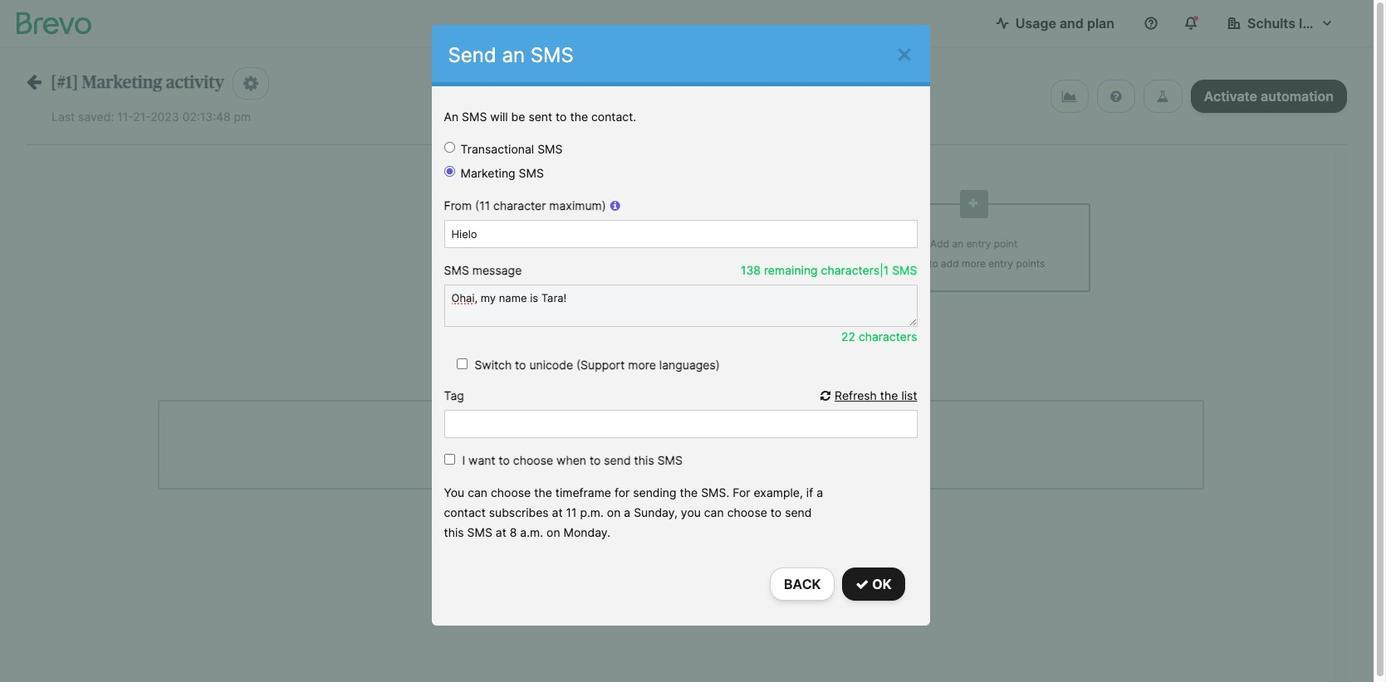 Task type: locate. For each thing, give the bounding box(es) containing it.
send an sms
[[448, 43, 574, 67]]

1
[[884, 264, 889, 278]]

form containing back
[[432, 140, 930, 614]]

marketing up 11-
[[82, 74, 162, 91]]

sms.
[[701, 486, 730, 500]]

contact
[[662, 238, 700, 250]]

0 vertical spatial add
[[931, 238, 950, 250]]

sending
[[633, 486, 677, 500]]

to left add
[[929, 258, 939, 270]]

usage and plan
[[1016, 15, 1115, 32]]

an
[[444, 110, 459, 124]]

1 horizontal spatial at
[[552, 506, 563, 520]]

add
[[931, 238, 950, 250], [625, 454, 648, 468]]

plan
[[1087, 15, 1115, 32]]

usage
[[1016, 15, 1057, 32]]

contact filter is unengaged_contacts 16:10 daily weekdays only startpoint #1
[[539, 238, 831, 290]]

16:10
[[699, 258, 723, 270]]

a.m.
[[520, 526, 543, 540]]

0 vertical spatial an
[[502, 43, 525, 67]]

an right send
[[502, 43, 525, 67]]

for
[[733, 486, 751, 500]]

the inside exit & restart the workflow add new conditions
[[683, 434, 699, 447]]

None radio
[[444, 142, 455, 153]]

entry left point
[[967, 238, 991, 250]]

at left 8
[[496, 526, 507, 540]]

sms
[[531, 43, 574, 67], [462, 110, 487, 124], [538, 142, 563, 156], [519, 166, 544, 181], [444, 264, 469, 278], [892, 264, 918, 278], [658, 454, 683, 468], [467, 526, 493, 540]]

0 horizontal spatial marketing
[[82, 74, 162, 91]]

to
[[556, 110, 567, 124], [929, 258, 939, 270], [515, 358, 526, 373], [499, 454, 510, 468], [590, 454, 601, 468], [771, 506, 782, 520]]

a down for
[[624, 506, 631, 520]]

the left list
[[880, 389, 899, 403]]

question circle image
[[1111, 90, 1122, 103]]

send
[[604, 454, 631, 468], [785, 506, 812, 520]]

an inside add an entry point click to add more entry points
[[952, 238, 964, 250]]

an for add
[[952, 238, 964, 250]]

[#1]                             marketing activity link
[[27, 73, 224, 91]]

1 vertical spatial on
[[547, 526, 560, 540]]

marketing
[[82, 74, 162, 91], [461, 166, 516, 181]]

0 horizontal spatial can
[[468, 486, 488, 500]]

choose left when
[[513, 454, 553, 468]]

1 horizontal spatial this
[[634, 454, 654, 468]]

1 horizontal spatial an
[[952, 238, 964, 250]]

choose up subscribes
[[491, 486, 531, 500]]

activate automation button
[[1191, 80, 1348, 113]]

refresh
[[835, 389, 877, 403]]

add down &
[[625, 454, 648, 468]]

Switch to unicode (Support more languages) checkbox
[[457, 359, 467, 370]]

choose
[[513, 454, 553, 468], [491, 486, 531, 500], [727, 506, 768, 520]]

refresh the list
[[835, 389, 918, 403]]

message
[[473, 264, 522, 278]]

a
[[817, 486, 823, 500], [624, 506, 631, 520]]

arrow left image
[[27, 73, 42, 91]]

an for send
[[502, 43, 525, 67]]

1 horizontal spatial marketing
[[461, 166, 516, 181]]

1 vertical spatial marketing
[[461, 166, 516, 181]]

you can choose the timeframe for sending the sms. for example, if a contact subscribes at 11 p.m. on a sunday, you can choose to send this sms at 8 a.m. on monday.
[[444, 486, 823, 540]]

characters|
[[821, 264, 884, 278]]

add up add
[[931, 238, 950, 250]]

choose down for
[[727, 506, 768, 520]]

this down 'contact'
[[444, 526, 464, 540]]

an up add
[[952, 238, 964, 250]]

1 vertical spatial can
[[704, 506, 724, 520]]

characters
[[859, 330, 918, 344]]

1 vertical spatial send
[[785, 506, 812, 520]]

marketing sms
[[461, 166, 544, 181]]

the up the add new conditions link
[[683, 434, 699, 447]]

the up "you"
[[680, 486, 698, 500]]

21-
[[133, 110, 150, 124]]

more inside add an entry point click to add more entry points
[[962, 258, 986, 270]]

schults inc button
[[1215, 7, 1348, 40]]

to right sent
[[556, 110, 567, 124]]

sms down restart
[[658, 454, 683, 468]]

send down if on the right bottom of the page
[[785, 506, 812, 520]]

schults inc
[[1248, 15, 1319, 32]]

0 vertical spatial a
[[817, 486, 823, 500]]

1 horizontal spatial on
[[607, 506, 621, 520]]

0 horizontal spatial add
[[625, 454, 648, 468]]

saved:
[[78, 110, 114, 124]]

more right add
[[962, 258, 986, 270]]

sms right "an"
[[462, 110, 487, 124]]

send down exit
[[604, 454, 631, 468]]

0 vertical spatial more
[[962, 258, 986, 270]]

inc
[[1299, 15, 1319, 32]]

can
[[468, 486, 488, 500], [704, 506, 724, 520]]

more
[[962, 258, 986, 270], [628, 358, 656, 373]]

remaining
[[764, 264, 818, 278]]

marketing down the transactional
[[461, 166, 516, 181]]

to down example,
[[771, 506, 782, 520]]

the left contact.
[[570, 110, 588, 124]]

1 horizontal spatial send
[[785, 506, 812, 520]]

0 horizontal spatial an
[[502, 43, 525, 67]]

8
[[510, 526, 517, 540]]

0 horizontal spatial at
[[496, 526, 507, 540]]

1 horizontal spatial add
[[931, 238, 950, 250]]

languages)
[[660, 358, 720, 373]]

22 characters
[[842, 330, 918, 344]]

this inside 'you can choose the timeframe for sending the sms. for example, if a contact subscribes at 11 p.m. on a sunday, you can choose to send this sms at 8 a.m. on monday.'
[[444, 526, 464, 540]]

at
[[552, 506, 563, 520], [496, 526, 507, 540]]

a right if on the right bottom of the page
[[817, 486, 823, 500]]

this down &
[[634, 454, 654, 468]]

2 vertical spatial choose
[[727, 506, 768, 520]]

to right want
[[499, 454, 510, 468]]

add an entry point click to add more entry points
[[903, 238, 1045, 270]]

when
[[557, 454, 587, 468]]

on down for
[[607, 506, 621, 520]]

sms message
[[444, 264, 522, 278]]

sms down 'contact'
[[467, 526, 493, 540]]

1 horizontal spatial more
[[962, 258, 986, 270]]

0 horizontal spatial a
[[624, 506, 631, 520]]

unengaged_contacts
[[575, 258, 696, 270]]

1 vertical spatial this
[[444, 526, 464, 540]]

None text field
[[444, 220, 918, 249], [444, 285, 918, 328], [444, 411, 918, 439], [444, 220, 918, 249], [444, 285, 918, 328], [444, 411, 918, 439]]

exit & restart the workflow add new conditions
[[617, 434, 745, 468]]

0 horizontal spatial this
[[444, 526, 464, 540]]

to right switch
[[515, 358, 526, 373]]

1 vertical spatial a
[[624, 506, 631, 520]]

you
[[681, 506, 701, 520]]

form
[[432, 140, 930, 614]]

schults
[[1248, 15, 1296, 32]]

can down sms. at the right bottom of the page
[[704, 506, 724, 520]]

workflow
[[702, 434, 745, 447]]

on
[[607, 506, 621, 520], [547, 526, 560, 540]]

1 vertical spatial an
[[952, 238, 964, 250]]

an
[[502, 43, 525, 67], [952, 238, 964, 250]]

contact
[[444, 506, 486, 520]]

for
[[615, 486, 630, 500]]

entry
[[967, 238, 991, 250], [989, 258, 1014, 270]]

ok
[[869, 577, 892, 594]]

tag
[[444, 389, 464, 403]]

on right a.m.
[[547, 526, 560, 540]]

only
[[802, 258, 823, 270]]

back
[[784, 577, 821, 594]]

at left 11
[[552, 506, 563, 520]]

None radio
[[444, 166, 455, 177]]

can right you
[[468, 486, 488, 500]]

0 vertical spatial send
[[604, 454, 631, 468]]

1 vertical spatial add
[[625, 454, 648, 468]]

entry down point
[[989, 258, 1014, 270]]

filter
[[539, 258, 562, 270]]

0 vertical spatial can
[[468, 486, 488, 500]]

switch
[[475, 358, 512, 373]]

0 horizontal spatial on
[[547, 526, 560, 540]]

more right (support
[[628, 358, 656, 373]]

0 vertical spatial marketing
[[82, 74, 162, 91]]

sms left message at top
[[444, 264, 469, 278]]

None checkbox
[[444, 455, 455, 466]]

cog image
[[243, 75, 258, 92]]

1 vertical spatial more
[[628, 358, 656, 373]]

#1
[[821, 277, 831, 290]]



Task type: describe. For each thing, give the bounding box(es) containing it.
info circle image
[[610, 200, 620, 212]]

02:13:48
[[182, 110, 231, 124]]

sent
[[529, 110, 553, 124]]

activity
[[166, 74, 224, 91]]

refresh image
[[821, 391, 835, 402]]

11-
[[117, 110, 133, 124]]

list
[[902, 389, 918, 403]]

add
[[941, 258, 959, 270]]

1 horizontal spatial a
[[817, 486, 823, 500]]

from (11 character maximum)
[[444, 199, 606, 213]]

0 vertical spatial at
[[552, 506, 563, 520]]

send inside 'you can choose the timeframe for sending the sms. for example, if a contact subscribes at 11 p.m. on a sunday, you can choose to send this sms at 8 a.m. on monday.'
[[785, 506, 812, 520]]

conditions
[[677, 454, 736, 468]]

contact.
[[592, 110, 636, 124]]

character
[[494, 199, 546, 213]]

switch to unicode (support more languages)
[[475, 358, 720, 373]]

new
[[651, 454, 674, 468]]

sms inside 'you can choose the timeframe for sending the sms. for example, if a contact subscribes at 11 p.m. on a sunday, you can choose to send this sms at 8 a.m. on monday.'
[[467, 526, 493, 540]]

last saved: 11-21-2023 02:13:48 pm
[[52, 110, 251, 124]]

if
[[807, 486, 814, 500]]

0 vertical spatial on
[[607, 506, 621, 520]]

sms down transactional sms
[[519, 166, 544, 181]]

22
[[842, 330, 856, 344]]

138
[[741, 264, 761, 278]]

×
[[896, 37, 913, 69]]

the up subscribes
[[534, 486, 552, 500]]

example,
[[754, 486, 803, 500]]

pm
[[234, 110, 251, 124]]

i
[[462, 454, 465, 468]]

1 vertical spatial choose
[[491, 486, 531, 500]]

check image
[[856, 579, 869, 592]]

none radio inside form
[[444, 142, 455, 153]]

transactional
[[461, 142, 534, 156]]

timeframe
[[556, 486, 611, 500]]

maximum)
[[549, 199, 606, 213]]

an sms will be sent to the contact.
[[444, 110, 636, 124]]

unicode
[[530, 358, 573, 373]]

transactional sms
[[461, 142, 563, 156]]

activate
[[1204, 88, 1258, 105]]

subscribes
[[489, 506, 549, 520]]

last
[[52, 110, 75, 124]]

you
[[444, 486, 465, 500]]

to right when
[[590, 454, 601, 468]]

1 vertical spatial at
[[496, 526, 507, 540]]

0 vertical spatial entry
[[967, 238, 991, 250]]

click
[[903, 258, 926, 270]]

i want to choose when to send this sms
[[462, 454, 683, 468]]

back button
[[770, 569, 835, 602]]

&
[[637, 434, 644, 447]]

is
[[565, 258, 573, 270]]

monday.
[[564, 526, 611, 540]]

add inside add an entry point click to add more entry points
[[931, 238, 950, 250]]

11
[[566, 506, 577, 520]]

0 horizontal spatial send
[[604, 454, 631, 468]]

[#1]                             marketing activity
[[51, 74, 224, 91]]

add inside exit & restart the workflow add new conditions
[[625, 454, 648, 468]]

from
[[444, 199, 472, 213]]

p.m.
[[580, 506, 604, 520]]

refresh the list link
[[821, 389, 918, 403]]

automation
[[1261, 88, 1334, 105]]

and
[[1060, 15, 1084, 32]]

0 horizontal spatial more
[[628, 358, 656, 373]]

sms up sent
[[531, 43, 574, 67]]

× button
[[896, 37, 913, 69]]

(11
[[475, 199, 490, 213]]

2023
[[150, 110, 179, 124]]

(support
[[577, 358, 625, 373]]

be
[[511, 110, 525, 124]]

restart
[[646, 434, 681, 447]]

usage and plan button
[[983, 7, 1128, 40]]

daily
[[726, 258, 748, 270]]

sms right the 1
[[892, 264, 918, 278]]

add new conditions link
[[625, 454, 736, 468]]

flask image
[[1157, 90, 1169, 103]]

sms down sent
[[538, 142, 563, 156]]

want
[[469, 454, 496, 468]]

weekdays
[[751, 258, 799, 270]]

0 vertical spatial choose
[[513, 454, 553, 468]]

1 vertical spatial entry
[[989, 258, 1014, 270]]

will
[[490, 110, 508, 124]]

sunday,
[[634, 506, 678, 520]]

1 horizontal spatial can
[[704, 506, 724, 520]]

0 vertical spatial this
[[634, 454, 654, 468]]

to inside 'you can choose the timeframe for sending the sms. for example, if a contact subscribes at 11 p.m. on a sunday, you can choose to send this sms at 8 a.m. on monday.'
[[771, 506, 782, 520]]

activate automation
[[1204, 88, 1334, 105]]

area chart image
[[1062, 90, 1078, 103]]

point
[[994, 238, 1018, 250]]

138 remaining characters| 1 sms
[[741, 264, 918, 278]]

send
[[448, 43, 497, 67]]

startpoint
[[772, 277, 818, 290]]

to inside add an entry point click to add more entry points
[[929, 258, 939, 270]]



Task type: vqa. For each thing, say whether or not it's contained in the screenshot.
sent?
no



